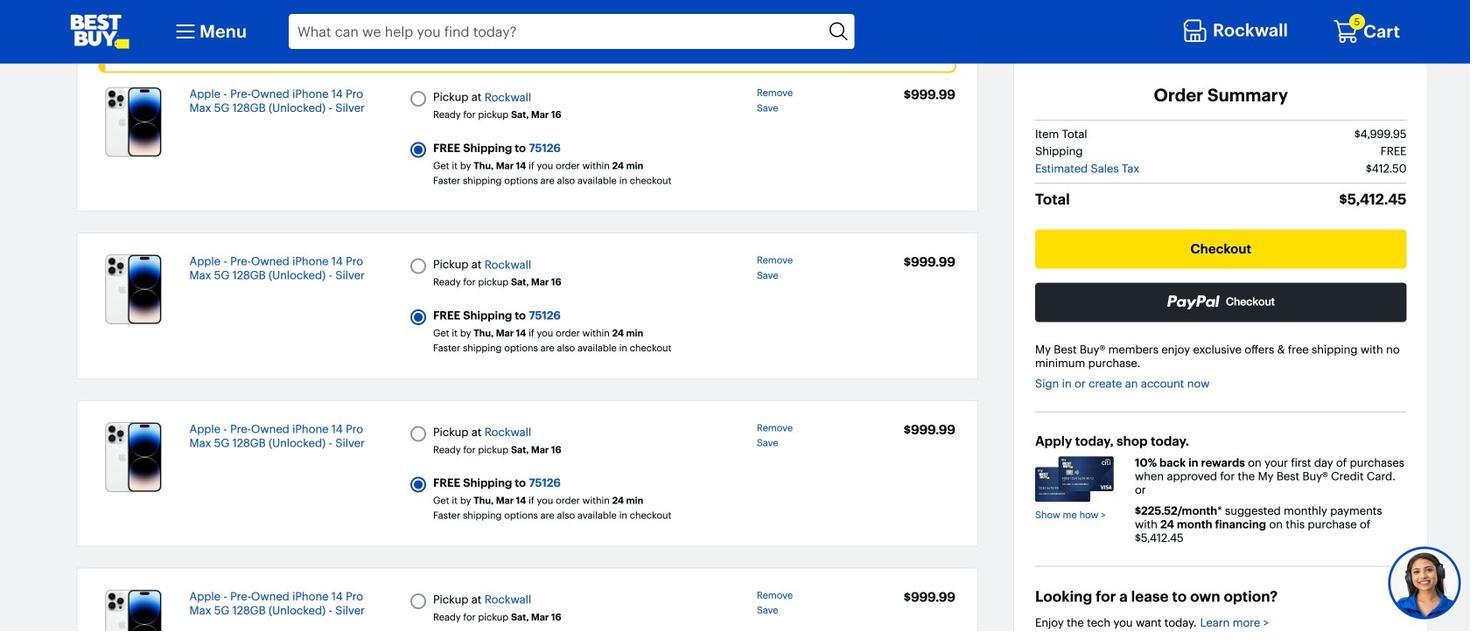 Task type: locate. For each thing, give the bounding box(es) containing it.
None radio
[[410, 142, 426, 158], [410, 310, 426, 325], [410, 477, 426, 493], [410, 594, 426, 610], [410, 142, 426, 158], [410, 310, 426, 325], [410, 477, 426, 493], [410, 594, 426, 610]]

alert
[[98, 10, 957, 73]]

warning image
[[105, 31, 147, 52]]

apple - pre-owned iphone 14 pro max 5g 128gb (unlocked) - silver image
[[105, 87, 162, 157], [105, 255, 162, 325], [105, 423, 162, 493], [105, 590, 162, 632]]

bestbuy.com image
[[70, 14, 130, 49]]

paypal checkout image
[[1167, 295, 1275, 310]]

3 apple - pre-owned iphone 14 pro max 5g 128gb (unlocked) - silver image from the top
[[105, 423, 162, 493]]

None radio
[[410, 91, 426, 107], [410, 259, 426, 275], [410, 426, 426, 442], [410, 91, 426, 107], [410, 259, 426, 275], [410, 426, 426, 442]]

cart icon image
[[1333, 18, 1359, 45]]

menu image
[[172, 18, 200, 46]]



Task type: describe. For each thing, give the bounding box(es) containing it.
Type to search. Navigate forward to hear suggestions text field
[[289, 14, 824, 49]]

2 apple - pre-owned iphone 14 pro max 5g 128gb (unlocked) - silver image from the top
[[105, 255, 162, 325]]

best buy help human beacon image
[[1388, 547, 1462, 621]]

1 apple - pre-owned iphone 14 pro max 5g 128gb (unlocked) - silver image from the top
[[105, 87, 162, 157]]

4 apple - pre-owned iphone 14 pro max 5g 128gb (unlocked) - silver image from the top
[[105, 590, 162, 632]]



Task type: vqa. For each thing, say whether or not it's contained in the screenshot.
the Reviews)
no



